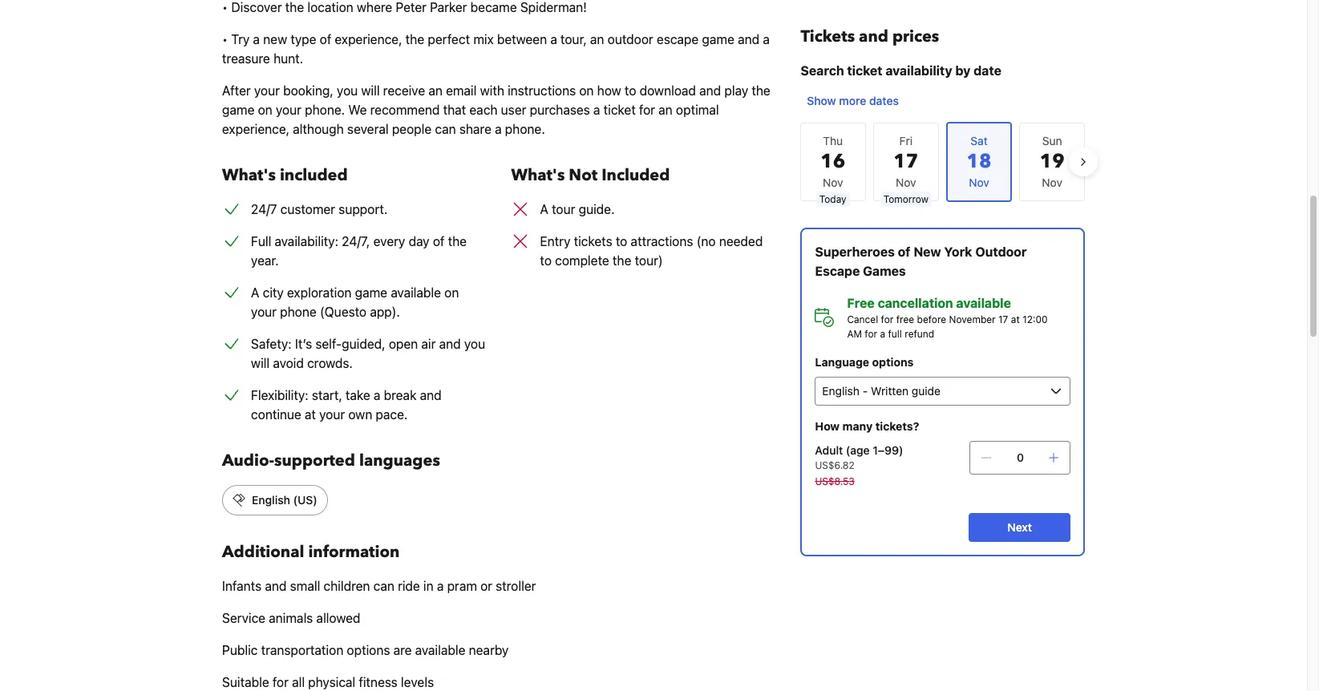 Task type: vqa. For each thing, say whether or not it's contained in the screenshot.
properties inside new york 1,381 properties
no



Task type: locate. For each thing, give the bounding box(es) containing it.
2 horizontal spatial of
[[898, 245, 911, 259]]

the right day
[[448, 234, 467, 249]]

for left all
[[273, 676, 289, 690]]

a left city
[[251, 286, 260, 300]]

the left tour)
[[613, 254, 632, 268]]

1 horizontal spatial options
[[872, 355, 914, 369]]

1 horizontal spatial a
[[540, 202, 549, 217]]

a right take
[[374, 388, 381, 403]]

audio-
[[222, 450, 275, 472]]

17 down the fri
[[894, 148, 919, 175]]

perfect
[[428, 32, 470, 47]]

a left tour,
[[551, 32, 558, 47]]

available inside a city exploration game available on your phone (questo app).
[[391, 286, 441, 300]]

(no
[[697, 234, 716, 249]]

1 vertical spatial at
[[305, 408, 316, 422]]

1 vertical spatial game
[[222, 103, 255, 117]]

cancel
[[847, 314, 878, 326]]

nov up tomorrow
[[896, 176, 917, 189]]

of for day
[[433, 234, 445, 249]]

outdoor
[[608, 32, 654, 47]]

hunt.
[[274, 51, 303, 66]]

to inside after your booking, you will receive an email with instructions on how to download and play the game on your phone. we recommend that each user purchases a ticket for an optimal experience, although several people can share a phone.
[[625, 83, 637, 98]]

1 vertical spatial on
[[258, 103, 273, 117]]

free
[[896, 314, 914, 326]]

exploration
[[287, 286, 352, 300]]

nov inside fri 17 nov tomorrow
[[896, 176, 917, 189]]

0 horizontal spatial nov
[[823, 176, 844, 189]]

1 vertical spatial can
[[374, 579, 395, 594]]

1 horizontal spatial game
[[355, 286, 388, 300]]

1 horizontal spatial of
[[433, 234, 445, 249]]

fri
[[900, 134, 913, 148]]

0 horizontal spatial a
[[251, 286, 260, 300]]

self-
[[316, 337, 342, 351]]

• left "discover" at the left top
[[222, 0, 228, 14]]

1 horizontal spatial at
[[1011, 314, 1020, 326]]

0 horizontal spatial at
[[305, 408, 316, 422]]

1 vertical spatial •
[[222, 32, 228, 47]]

ride
[[398, 579, 420, 594]]

escape
[[657, 32, 699, 47]]

show more dates
[[807, 94, 899, 108]]

0 horizontal spatial will
[[251, 356, 270, 371]]

app).
[[370, 305, 400, 319]]

region
[[788, 116, 1098, 209]]

0 vertical spatial will
[[361, 83, 380, 98]]

• left try
[[222, 32, 228, 47]]

the right play
[[752, 83, 771, 98]]

0 vertical spatial to
[[625, 83, 637, 98]]

and right air
[[439, 337, 461, 351]]

can inside after your booking, you will receive an email with instructions on how to download and play the game on your phone. we recommend that each user purchases a ticket for an optimal experience, although several people can share a phone.
[[435, 122, 456, 136]]

at left 12:00
[[1011, 314, 1020, 326]]

experience, inside after your booking, you will receive an email with instructions on how to download and play the game on your phone. we recommend that each user purchases a ticket for an optimal experience, although several people can share a phone.
[[222, 122, 290, 136]]

support.
[[339, 202, 388, 217]]

complete
[[555, 254, 610, 268]]

november
[[949, 314, 996, 326]]

17
[[894, 148, 919, 175], [999, 314, 1009, 326]]

nov down 19
[[1043, 176, 1063, 189]]

nov up today
[[823, 176, 844, 189]]

• discover the location where peter parker became spiderman!
[[222, 0, 587, 14]]

at
[[1011, 314, 1020, 326], [305, 408, 316, 422]]

1 vertical spatial experience,
[[222, 122, 290, 136]]

at inside the flexibility: start, take a break and continue at your own pace.
[[305, 408, 316, 422]]

and right break
[[420, 388, 442, 403]]

0 vertical spatial you
[[337, 83, 358, 98]]

included
[[280, 164, 348, 186]]

the down 'peter'
[[406, 32, 425, 47]]

full availability: 24/7, every day of the year.
[[251, 234, 467, 268]]

phone
[[280, 305, 317, 319]]

options down full
[[872, 355, 914, 369]]

more
[[839, 94, 866, 108]]

a right try
[[253, 32, 260, 47]]

will inside after your booking, you will receive an email with instructions on how to download and play the game on your phone. we recommend that each user purchases a ticket for an optimal experience, although several people can share a phone.
[[361, 83, 380, 98]]

a left tickets
[[763, 32, 770, 47]]

to right how
[[625, 83, 637, 98]]

0 horizontal spatial 17
[[894, 148, 919, 175]]

your inside a city exploration game available on your phone (questo app).
[[251, 305, 277, 319]]

will up we
[[361, 83, 380, 98]]

2 • from the top
[[222, 32, 228, 47]]

will inside the safety: it's self-guided, open air and you will avoid crowds.
[[251, 356, 270, 371]]

17 right november
[[999, 314, 1009, 326]]

available right 'are'
[[415, 644, 466, 658]]

a for a tour guide.
[[540, 202, 549, 217]]

what's for what's not included
[[511, 164, 565, 186]]

experience, down after at top left
[[222, 122, 290, 136]]

us$8.53
[[815, 476, 855, 488]]

an down download
[[659, 103, 673, 117]]

2 vertical spatial on
[[445, 286, 459, 300]]

1 horizontal spatial an
[[591, 32, 605, 47]]

the up type in the left of the page
[[285, 0, 304, 14]]

the inside after your booking, you will receive an email with instructions on how to download and play the game on your phone. we recommend that each user purchases a ticket for an optimal experience, although several people can share a phone.
[[752, 83, 771, 98]]

where
[[357, 0, 393, 14]]

and up play
[[738, 32, 760, 47]]

12:00
[[1023, 314, 1048, 326]]

a left tour
[[540, 202, 549, 217]]

are
[[394, 644, 412, 658]]

1 vertical spatial will
[[251, 356, 270, 371]]

game right 'escape' on the top of page
[[702, 32, 735, 47]]

can down that
[[435, 122, 456, 136]]

public
[[222, 644, 258, 658]]

of inside full availability: 24/7, every day of the year.
[[433, 234, 445, 249]]

1 horizontal spatial experience,
[[335, 32, 402, 47]]

available
[[391, 286, 441, 300], [956, 296, 1011, 311], [415, 644, 466, 658]]

safety:
[[251, 337, 292, 351]]

what's up tour
[[511, 164, 565, 186]]

supported
[[274, 450, 355, 472]]

nov inside sun 19 nov
[[1043, 176, 1063, 189]]

1 • from the top
[[222, 0, 228, 14]]

2 what's from the left
[[511, 164, 565, 186]]

0 vertical spatial can
[[435, 122, 456, 136]]

1 horizontal spatial will
[[361, 83, 380, 98]]

1 horizontal spatial 17
[[999, 314, 1009, 326]]

• for • discover the location where peter parker became spiderman!
[[222, 0, 228, 14]]

0 vertical spatial 17
[[894, 148, 919, 175]]

your down city
[[251, 305, 277, 319]]

0 horizontal spatial what's
[[222, 164, 276, 186]]

to right tickets
[[616, 234, 628, 249]]

of right day
[[433, 234, 445, 249]]

game down after at top left
[[222, 103, 255, 117]]

available for nearby
[[415, 644, 466, 658]]

19
[[1040, 148, 1065, 175]]

game inside a city exploration game available on your phone (questo app).
[[355, 286, 388, 300]]

region containing 16
[[788, 116, 1098, 209]]

1 horizontal spatial what's
[[511, 164, 565, 186]]

availability:
[[275, 234, 339, 249]]

of
[[320, 32, 332, 47], [433, 234, 445, 249], [898, 245, 911, 259]]

and left small
[[265, 579, 287, 594]]

infants
[[222, 579, 262, 594]]

tickets
[[574, 234, 613, 249]]

0 vertical spatial a
[[540, 202, 549, 217]]

1 horizontal spatial nov
[[896, 176, 917, 189]]

entry tickets to attractions (no needed to complete the tour)
[[540, 234, 763, 268]]

0 vertical spatial at
[[1011, 314, 1020, 326]]

nov inside thu 16 nov today
[[823, 176, 844, 189]]

people
[[392, 122, 432, 136]]

0 horizontal spatial phone.
[[305, 103, 345, 117]]

2 nov from the left
[[896, 176, 917, 189]]

1 horizontal spatial can
[[435, 122, 456, 136]]

your
[[254, 83, 280, 98], [276, 103, 302, 117], [251, 305, 277, 319], [320, 408, 345, 422]]

0 horizontal spatial can
[[374, 579, 395, 594]]

dates
[[869, 94, 899, 108]]

what's up 24/7 on the top left of the page
[[222, 164, 276, 186]]

your down 'start,'
[[320, 408, 345, 422]]

nov
[[823, 176, 844, 189], [896, 176, 917, 189], [1043, 176, 1063, 189]]

of inside the • try a new type of experience, the perfect mix between a tour, an outdoor escape game and a treasure hunt.
[[320, 32, 332, 47]]

an
[[591, 32, 605, 47], [429, 83, 443, 98], [659, 103, 673, 117]]

you up we
[[337, 83, 358, 98]]

0 horizontal spatial ticket
[[604, 103, 636, 117]]

how many tickets?
[[815, 420, 919, 433]]

0 horizontal spatial you
[[337, 83, 358, 98]]

0 vertical spatial game
[[702, 32, 735, 47]]

•
[[222, 0, 228, 14], [222, 32, 228, 47]]

2 horizontal spatial an
[[659, 103, 673, 117]]

1 what's from the left
[[222, 164, 276, 186]]

will
[[361, 83, 380, 98], [251, 356, 270, 371]]

for up full
[[881, 314, 894, 326]]

a down how
[[594, 103, 601, 117]]

1 vertical spatial ticket
[[604, 103, 636, 117]]

search ticket availability by date
[[801, 63, 1002, 78]]

0 horizontal spatial experience,
[[222, 122, 290, 136]]

a inside a city exploration game available on your phone (questo app).
[[251, 286, 260, 300]]

in
[[424, 579, 434, 594]]

0 horizontal spatial game
[[222, 103, 255, 117]]

language options
[[815, 355, 914, 369]]

0 vertical spatial •
[[222, 0, 228, 14]]

not
[[569, 164, 598, 186]]

your right after at top left
[[254, 83, 280, 98]]

game inside the • try a new type of experience, the perfect mix between a tour, an outdoor escape game and a treasure hunt.
[[702, 32, 735, 47]]

0 horizontal spatial on
[[258, 103, 273, 117]]

0 vertical spatial an
[[591, 32, 605, 47]]

will down safety:
[[251, 356, 270, 371]]

phone. up although
[[305, 103, 345, 117]]

york
[[944, 245, 973, 259]]

and up optimal
[[700, 83, 722, 98]]

attractions
[[631, 234, 694, 249]]

and inside the safety: it's self-guided, open air and you will avoid crowds.
[[439, 337, 461, 351]]

for inside after your booking, you will receive an email with instructions on how to download and play the game on your phone. we recommend that each user purchases a ticket for an optimal experience, although several people can share a phone.
[[640, 103, 656, 117]]

game inside after your booking, you will receive an email with instructions on how to download and play the game on your phone. we recommend that each user purchases a ticket for an optimal experience, although several people can share a phone.
[[222, 103, 255, 117]]

a
[[540, 202, 549, 217], [251, 286, 260, 300]]

languages
[[359, 450, 440, 472]]

and inside the • try a new type of experience, the perfect mix between a tour, an outdoor escape game and a treasure hunt.
[[738, 32, 760, 47]]

available up november
[[956, 296, 1011, 311]]

treasure
[[222, 51, 270, 66]]

1 nov from the left
[[823, 176, 844, 189]]

experience,
[[335, 32, 402, 47], [222, 122, 290, 136]]

1 vertical spatial a
[[251, 286, 260, 300]]

an right tour,
[[591, 32, 605, 47]]

0 vertical spatial experience,
[[335, 32, 402, 47]]

what's included
[[222, 164, 348, 186]]

of right type in the left of the page
[[320, 32, 332, 47]]

ticket down how
[[604, 103, 636, 117]]

3 nov from the left
[[1043, 176, 1063, 189]]

1 horizontal spatial ticket
[[847, 63, 883, 78]]

availability
[[886, 63, 952, 78]]

phone.
[[305, 103, 345, 117], [505, 122, 545, 136]]

at down 'start,'
[[305, 408, 316, 422]]

tour
[[552, 202, 576, 217]]

at inside free cancellation available cancel for free before november 17 at 12:00 am for a full refund
[[1011, 314, 1020, 326]]

experience, down where
[[335, 32, 402, 47]]

for right am
[[865, 328, 878, 340]]

0 horizontal spatial an
[[429, 83, 443, 98]]

it's
[[295, 337, 312, 351]]

for down download
[[640, 103, 656, 117]]

1 horizontal spatial phone.
[[505, 122, 545, 136]]

tour)
[[635, 254, 663, 268]]

24/7 customer support.
[[251, 202, 388, 217]]

english (us)
[[252, 493, 318, 507]]

superheroes of new york outdoor escape games
[[815, 245, 1027, 278]]

the inside full availability: 24/7, every day of the year.
[[448, 234, 467, 249]]

of left new
[[898, 245, 911, 259]]

options up fitness
[[347, 644, 390, 658]]

after your booking, you will receive an email with instructions on how to download and play the game on your phone. we recommend that each user purchases a ticket for an optimal experience, although several people can share a phone.
[[222, 83, 771, 136]]

nov for 17
[[896, 176, 917, 189]]

1 vertical spatial 17
[[999, 314, 1009, 326]]

you right air
[[464, 337, 486, 351]]

and inside after your booking, you will receive an email with instructions on how to download and play the game on your phone. we recommend that each user purchases a ticket for an optimal experience, although several people can share a phone.
[[700, 83, 722, 98]]

2 horizontal spatial nov
[[1043, 176, 1063, 189]]

0 vertical spatial phone.
[[305, 103, 345, 117]]

an left "email"
[[429, 83, 443, 98]]

a left full
[[880, 328, 886, 340]]

• inside the • try a new type of experience, the perfect mix between a tour, an outdoor escape game and a treasure hunt.
[[222, 32, 228, 47]]

1 horizontal spatial you
[[464, 337, 486, 351]]

0 vertical spatial options
[[872, 355, 914, 369]]

2 vertical spatial game
[[355, 286, 388, 300]]

can left ride
[[374, 579, 395, 594]]

refund
[[905, 328, 935, 340]]

0 horizontal spatial options
[[347, 644, 390, 658]]

full
[[888, 328, 902, 340]]

1 horizontal spatial on
[[445, 286, 459, 300]]

game up app).
[[355, 286, 388, 300]]

0 vertical spatial on
[[580, 83, 594, 98]]

1 vertical spatial you
[[464, 337, 486, 351]]

children
[[324, 579, 370, 594]]

avoid
[[273, 356, 304, 371]]

ticket up show more dates at the top
[[847, 63, 883, 78]]

the
[[285, 0, 304, 14], [406, 32, 425, 47], [752, 83, 771, 98], [448, 234, 467, 249], [613, 254, 632, 268]]

1 vertical spatial phone.
[[505, 122, 545, 136]]

2 horizontal spatial on
[[580, 83, 594, 98]]

or
[[481, 579, 493, 594]]

next button
[[969, 514, 1071, 542]]

user
[[501, 103, 527, 117]]

available up app).
[[391, 286, 441, 300]]

24/7
[[251, 202, 277, 217]]

of for type
[[320, 32, 332, 47]]

2 horizontal spatial game
[[702, 32, 735, 47]]

a inside the flexibility: start, take a break and continue at your own pace.
[[374, 388, 381, 403]]

phone. down user
[[505, 122, 545, 136]]

you
[[337, 83, 358, 98], [464, 337, 486, 351]]

with
[[480, 83, 505, 98]]

0 horizontal spatial of
[[320, 32, 332, 47]]

to down entry
[[540, 254, 552, 268]]

today
[[820, 193, 847, 205]]



Task type: describe. For each thing, give the bounding box(es) containing it.
guided,
[[342, 337, 386, 351]]

suitable for all physical fitness levels
[[222, 676, 434, 690]]

service
[[222, 611, 266, 626]]

you inside after your booking, you will receive an email with instructions on how to download and play the game on your phone. we recommend that each user purchases a ticket for an optimal experience, although several people can share a phone.
[[337, 83, 358, 98]]

needed
[[720, 234, 763, 249]]

a right the share
[[495, 122, 502, 136]]

allowed
[[317, 611, 361, 626]]

day
[[409, 234, 430, 249]]

start,
[[312, 388, 342, 403]]

between
[[497, 32, 547, 47]]

search
[[801, 63, 844, 78]]

physical
[[308, 676, 356, 690]]

us$6.82
[[815, 460, 855, 472]]

you inside the safety: it's self-guided, open air and you will avoid crowds.
[[464, 337, 486, 351]]

year.
[[251, 254, 279, 268]]

an inside the • try a new type of experience, the perfect mix between a tour, an outdoor escape game and a treasure hunt.
[[591, 32, 605, 47]]

purchases
[[530, 103, 590, 117]]

free
[[847, 296, 875, 311]]

0 vertical spatial ticket
[[847, 63, 883, 78]]

service animals allowed
[[222, 611, 361, 626]]

the inside entry tickets to attractions (no needed to complete the tour)
[[613, 254, 632, 268]]

nearby
[[469, 644, 509, 658]]

new
[[914, 245, 941, 259]]

after
[[222, 83, 251, 98]]

free cancellation available cancel for free before november 17 at 12:00 am for a full refund
[[847, 296, 1048, 340]]

available inside free cancellation available cancel for free before november 17 at 12:00 am for a full refund
[[956, 296, 1011, 311]]

and left prices
[[859, 26, 889, 47]]

tour,
[[561, 32, 587, 47]]

experience, inside the • try a new type of experience, the perfect mix between a tour, an outdoor escape game and a treasure hunt.
[[335, 32, 402, 47]]

parker
[[430, 0, 467, 14]]

and inside the flexibility: start, take a break and continue at your own pace.
[[420, 388, 442, 403]]

stroller
[[496, 579, 536, 594]]

2 vertical spatial to
[[540, 254, 552, 268]]

your down booking,
[[276, 103, 302, 117]]

your inside the flexibility: start, take a break and continue at your own pace.
[[320, 408, 345, 422]]

2 vertical spatial an
[[659, 103, 673, 117]]

• for • try a new type of experience, the perfect mix between a tour, an outdoor escape game and a treasure hunt.
[[222, 32, 228, 47]]

flexibility: start, take a break and continue at your own pace.
[[251, 388, 442, 422]]

17 inside free cancellation available cancel for free before november 17 at 12:00 am for a full refund
[[999, 314, 1009, 326]]

16
[[821, 148, 846, 175]]

became
[[471, 0, 517, 14]]

several
[[347, 122, 389, 136]]

escape
[[815, 264, 860, 278]]

location
[[308, 0, 354, 14]]

city
[[263, 286, 284, 300]]

levels
[[401, 676, 434, 690]]

a right in
[[437, 579, 444, 594]]

play
[[725, 83, 749, 98]]

download
[[640, 83, 696, 98]]

pram
[[447, 579, 477, 594]]

all
[[292, 676, 305, 690]]

1 vertical spatial options
[[347, 644, 390, 658]]

flexibility:
[[251, 388, 309, 403]]

ticket inside after your booking, you will receive an email with instructions on how to download and play the game on your phone. we recommend that each user purchases a ticket for an optimal experience, although several people can share a phone.
[[604, 103, 636, 117]]

optimal
[[676, 103, 719, 117]]

tomorrow
[[884, 193, 929, 205]]

1–99)
[[873, 444, 904, 457]]

fri 17 nov tomorrow
[[884, 134, 929, 205]]

sun 19 nov
[[1040, 134, 1065, 189]]

the inside the • try a new type of experience, the perfect mix between a tour, an outdoor escape game and a treasure hunt.
[[406, 32, 425, 47]]

mix
[[474, 32, 494, 47]]

tickets?
[[876, 420, 919, 433]]

take
[[346, 388, 371, 403]]

suitable
[[222, 676, 269, 690]]

17 inside fri 17 nov tomorrow
[[894, 148, 919, 175]]

discover
[[231, 0, 282, 14]]

what's for what's included
[[222, 164, 276, 186]]

own
[[349, 408, 373, 422]]

break
[[384, 388, 417, 403]]

1 vertical spatial an
[[429, 83, 443, 98]]

superheroes
[[815, 245, 895, 259]]

continue
[[251, 408, 302, 422]]

type
[[291, 32, 317, 47]]

recommend
[[370, 103, 440, 117]]

available for on
[[391, 286, 441, 300]]

information
[[308, 542, 400, 563]]

a for a city exploration game available on your phone (questo app).
[[251, 286, 260, 300]]

audio-supported languages
[[222, 450, 440, 472]]

a city exploration game available on your phone (questo app).
[[251, 286, 459, 319]]

(questo
[[320, 305, 367, 319]]

that
[[443, 103, 466, 117]]

24/7,
[[342, 234, 370, 249]]

sun
[[1043, 134, 1063, 148]]

nov for 16
[[823, 176, 844, 189]]

booking,
[[283, 83, 334, 98]]

english
[[252, 493, 290, 507]]

language
[[815, 355, 869, 369]]

tickets and prices
[[801, 26, 939, 47]]

safety: it's self-guided, open air and you will avoid crowds.
[[251, 337, 486, 371]]

each
[[470, 103, 498, 117]]

on inside a city exploration game available on your phone (questo app).
[[445, 286, 459, 300]]

pace.
[[376, 408, 408, 422]]

public transportation options are available nearby
[[222, 644, 509, 658]]

of inside superheroes of new york outdoor escape games
[[898, 245, 911, 259]]

infants and small children can ride in a pram or stroller
[[222, 579, 536, 594]]

peter
[[396, 0, 427, 14]]

many
[[843, 420, 873, 433]]

receive
[[383, 83, 425, 98]]

a inside free cancellation available cancel for free before november 17 at 12:00 am for a full refund
[[880, 328, 886, 340]]

1 vertical spatial to
[[616, 234, 628, 249]]

additional information
[[222, 542, 400, 563]]



